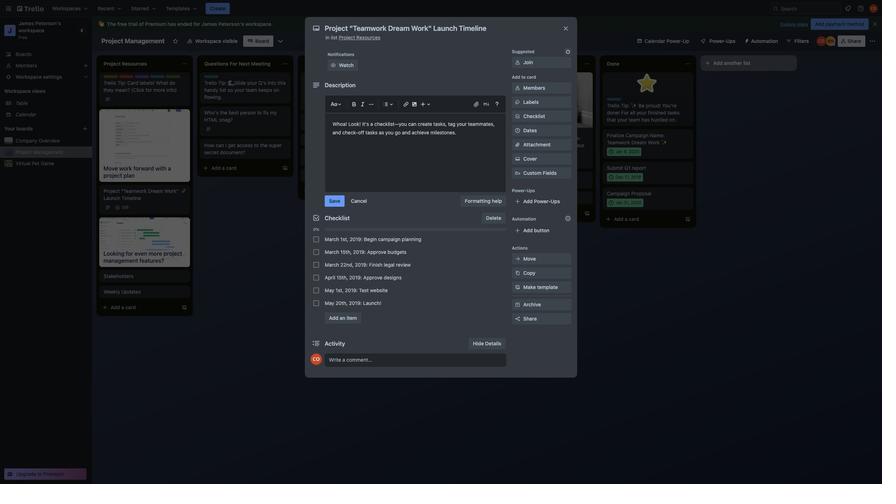 Task type: locate. For each thing, give the bounding box(es) containing it.
team down heavy at the top of the page
[[507, 149, 518, 155]]

design inside the design team sketch site banner
[[305, 116, 319, 122]]

list right handy
[[220, 87, 226, 93]]

social
[[406, 130, 420, 136]]

create from template… image
[[282, 165, 288, 171], [182, 305, 187, 310]]

1 vertical spatial workspace
[[4, 88, 31, 94]]

sm image for move
[[514, 255, 522, 263]]

0 vertical spatial campaign
[[626, 132, 649, 138]]

0 vertical spatial 2020
[[629, 149, 640, 154]]

None text field
[[321, 22, 556, 35]]

workspace views
[[4, 88, 45, 94]]

0 vertical spatial automation
[[752, 38, 779, 44]]

2019:
[[350, 236, 363, 242], [353, 249, 366, 255], [355, 262, 368, 268], [349, 275, 362, 281], [345, 287, 358, 293], [349, 300, 362, 306]]

this
[[278, 80, 286, 86]]

march for march 1st, 2019: begin campaign planning
[[325, 236, 339, 242]]

March 1st, 2019: Begin campaign planning checkbox
[[314, 237, 319, 242]]

team down 'all'
[[629, 117, 641, 123]]

project management down company overview
[[16, 149, 63, 155]]

peterson's up boards link
[[35, 20, 61, 26]]

1 horizontal spatial review
[[420, 110, 434, 116]]

team inside the design team sketch site banner
[[321, 116, 332, 122]]

1 horizontal spatial color: purple, title: "design team" element
[[305, 116, 332, 122]]

0 vertical spatial members
[[16, 62, 37, 68]]

that inside trello tip trello tip: ✨ be proud! you're done! for all your finished tasks that your team has hustled on.
[[607, 117, 616, 123]]

sm image for automation
[[742, 35, 752, 45]]

1 vertical spatial for
[[146, 87, 152, 93]]

1 horizontal spatial christina overa (christinaovera) image
[[870, 4, 878, 13]]

card
[[527, 75, 537, 80], [226, 165, 237, 171], [327, 188, 337, 194], [528, 210, 539, 216], [629, 216, 640, 222], [125, 304, 136, 310]]

those inside trello tip trello tip: splash those redtape- heavy issues that are slowing your team down here.
[[547, 135, 560, 141]]

team
[[150, 75, 161, 81], [321, 116, 332, 122], [421, 125, 432, 130]]

project management down "trial" on the left of the page
[[101, 37, 165, 45]]

15th, for march
[[341, 249, 352, 255]]

2 so from the left
[[328, 87, 333, 93]]

you're
[[663, 103, 677, 109]]

q's
[[259, 80, 266, 86]]

tip: up handy
[[218, 80, 227, 86]]

the left "teamy
[[322, 172, 330, 178]]

1 horizontal spatial peterson's
[[219, 21, 244, 27]]

jan inside jan 31, 2020 option
[[616, 200, 623, 205]]

card up save
[[327, 188, 337, 194]]

workspace inside banner
[[245, 21, 271, 27]]

1 may from the top
[[325, 287, 335, 293]]

campaign up jan 31, 2020 option
[[607, 191, 631, 197]]

premium right upgrade
[[43, 471, 64, 477]]

ups
[[727, 38, 736, 44], [527, 188, 535, 193], [551, 198, 560, 204]]

formatting help link
[[461, 195, 507, 207]]

project up "launch" on the top of the page
[[104, 188, 120, 194]]

project down the
[[101, 37, 123, 45]]

whoa!
[[333, 121, 347, 127]]

2 vertical spatial the
[[322, 172, 330, 178]]

a down document?
[[222, 165, 225, 171]]

item
[[347, 315, 357, 321]]

project inside project management link
[[16, 149, 32, 155]]

tip: left 💬for on the top of the page
[[420, 80, 428, 86]]

editor toolbar toolbar
[[329, 99, 503, 110]]

members for members link to the bottom
[[524, 85, 546, 91]]

0 vertical spatial sketch
[[305, 121, 321, 127]]

social media assets link
[[406, 129, 488, 136]]

campaign
[[626, 132, 649, 138], [607, 191, 631, 197]]

sm image inside automation button
[[742, 35, 752, 45]]

method
[[847, 21, 865, 27]]

✨
[[631, 103, 638, 109], [662, 139, 668, 145]]

calendar for calendar power-up
[[645, 38, 666, 44]]

2 march from the top
[[325, 249, 339, 255]]

tip: up for at top right
[[621, 103, 630, 109]]

campaign inside finalize campaign name: teamwork dream work ✨
[[626, 132, 649, 138]]

1 horizontal spatial premium
[[145, 21, 166, 27]]

1 vertical spatial jan
[[616, 200, 623, 205]]

sm image inside move link
[[514, 255, 522, 263]]

management inside board name text box
[[125, 37, 165, 45]]

automation button
[[742, 35, 783, 47]]

members down boards
[[16, 62, 37, 68]]

dates
[[524, 127, 537, 133]]

add right budget
[[524, 198, 533, 204]]

1 horizontal spatial management
[[125, 37, 165, 45]]

1 sketch from the top
[[305, 121, 321, 127]]

may for may 20th, 2019: launch!
[[325, 300, 335, 306]]

0 horizontal spatial has
[[168, 21, 176, 27]]

that up "here."
[[537, 142, 546, 148]]

tasks
[[305, 87, 317, 93], [406, 87, 418, 93], [668, 110, 680, 116], [366, 129, 378, 136]]

0 horizontal spatial dream
[[148, 188, 163, 194]]

1 vertical spatial team
[[321, 116, 332, 122]]

color: sky, title: "trello tip" element for trello tip: this is where assigned tasks live so that your team can see who's working on what and when it's due.
[[305, 75, 324, 81]]

power-ups button
[[696, 35, 740, 47]]

0 vertical spatial has
[[168, 21, 176, 27]]

tip: for for
[[621, 103, 630, 109]]

project inside project "teamwork dream work" launch timeline
[[104, 188, 120, 194]]

freelancer contracts
[[507, 179, 554, 185]]

0 horizontal spatial so
[[228, 87, 233, 93]]

2 vertical spatial ups
[[551, 198, 560, 204]]

tasks inside trello tip: 💬for those in-between tasks that are almost done but also awaiting one last step.
[[406, 87, 418, 93]]

0 horizontal spatial color: purple, title: "design team" element
[[135, 75, 161, 81]]

Main content area, start typing to enter text. text field
[[333, 120, 499, 137]]

create from template… image
[[383, 188, 389, 194], [585, 211, 590, 216], [685, 216, 691, 222]]

template
[[538, 284, 558, 290]]

1 horizontal spatial has
[[642, 117, 650, 123]]

ups inside add power-ups link
[[551, 198, 560, 204]]

1 vertical spatial can
[[409, 121, 417, 127]]

tip: up mean?
[[118, 80, 126, 86]]

sm image inside join link
[[514, 59, 522, 66]]

tasks inside trello tip trello tip: ✨ be proud! you're done! for all your finished tasks that your team has hustled on.
[[668, 110, 680, 116]]

tasks inside "trello tip trello tip: this is where assigned tasks live so that your team can see who's working on what and when it's due."
[[305, 87, 317, 93]]

share button down archive link
[[512, 313, 572, 325]]

1 horizontal spatial share button
[[838, 35, 866, 47]]

color: sky, title: "trello tip" element for trello tip: 🌊slide your q's into this handy list so your team keeps on flowing.
[[204, 75, 223, 81]]

team inside trello tip trello tip: 🌊slide your q's into this handy list so your team keeps on flowing.
[[246, 87, 257, 93]]

add left payment
[[816, 21, 825, 27]]

add inside button
[[816, 21, 825, 27]]

sm image inside watch button
[[330, 62, 337, 69]]

that inside "trello tip trello tip: this is where assigned tasks live so that your team can see who's working on what and when it's due."
[[334, 87, 343, 93]]

May 1st, 2019: Test website checkbox
[[314, 288, 319, 293]]

customer
[[322, 156, 343, 163]]

premium inside upgrade to premium link
[[43, 471, 64, 477]]

finalize campaign name: teamwork dream work ✨ link
[[607, 132, 690, 146]]

2 vertical spatial can
[[216, 142, 224, 148]]

and up drafts
[[333, 129, 341, 136]]

can inside whoa! look! it's a checklist—you can create tasks, tag your teammates, and check-off tasks as you go and achieve milestones.
[[409, 121, 417, 127]]

company
[[16, 138, 37, 144]]

1 vertical spatial premium
[[43, 471, 64, 477]]

color: orange, title: "one more step" element up freelancer
[[507, 175, 521, 177]]

jan 31, 2020
[[616, 200, 642, 205]]

bold ⌘b image
[[350, 100, 359, 109]]

game
[[41, 160, 54, 166]]

team inside trello tip trello tip: ✨ be proud! you're done! for all your finished tasks that your team has hustled on.
[[629, 117, 641, 123]]

0 vertical spatial premium
[[145, 21, 166, 27]]

create from template… image for trello tip: card labels! what do they mean? (click for more info)
[[182, 305, 187, 310]]

handy
[[204, 87, 218, 93]]

0 horizontal spatial ✨
[[631, 103, 638, 109]]

project management
[[101, 37, 165, 45], [16, 149, 63, 155]]

tip: for that
[[521, 135, 529, 141]]

0 horizontal spatial james
[[18, 20, 34, 26]]

2 horizontal spatial can
[[409, 121, 417, 127]]

what
[[346, 94, 358, 100]]

15th, up "22nd,"
[[341, 249, 352, 255]]

tip: up live
[[319, 80, 328, 86]]

dream left work"
[[148, 188, 163, 194]]

0 horizontal spatial premium
[[43, 471, 64, 477]]

0 vertical spatial create from template… image
[[282, 165, 288, 171]]

christina overa (christinaovera) image
[[870, 4, 878, 13], [311, 354, 322, 365]]

card down the 'jan 31, 2020'
[[629, 216, 640, 222]]

march for march 22nd, 2019: finish legal review
[[325, 262, 339, 268]]

sketch the "teamy dreamy" font link
[[305, 172, 387, 179]]

team for where
[[356, 87, 368, 93]]

0 horizontal spatial and
[[333, 129, 341, 136]]

a for the bottommost create from template… image
[[625, 216, 628, 222]]

on inside "trello tip trello tip: this is where assigned tasks live so that your team can see who's working on what and when it's due."
[[339, 94, 345, 100]]

0 horizontal spatial workspace
[[4, 88, 31, 94]]

✨ inside trello tip trello tip: ✨ be proud! you're done! for all your finished tasks that your team has hustled on.
[[631, 103, 638, 109]]

banner containing 👋
[[92, 17, 883, 31]]

sm image
[[565, 48, 572, 55], [514, 59, 522, 66], [514, 84, 522, 92], [514, 255, 522, 263], [514, 270, 522, 277], [514, 284, 522, 291], [514, 301, 522, 308]]

your boards with 3 items element
[[4, 125, 72, 133]]

access
[[237, 142, 253, 148]]

power-ups up budget approval
[[512, 188, 535, 193]]

2 vertical spatial color: purple, title: "design team" element
[[406, 125, 432, 130]]

6
[[126, 205, 129, 210]]

0 vertical spatial workspace
[[245, 21, 271, 27]]

April 15th, 2019: Approve designs checkbox
[[314, 275, 319, 281]]

1st, up 20th,
[[336, 287, 344, 293]]

march 15th, 2019: approve budgets
[[325, 249, 407, 255]]

design for social media assets
[[406, 125, 420, 130]]

2 vertical spatial team
[[421, 125, 432, 130]]

Write a comment text field
[[325, 354, 507, 367]]

jan left 9,
[[616, 149, 623, 154]]

2019: up may 1st, 2019: test website
[[349, 275, 362, 281]]

campaign proposal
[[607, 191, 652, 197]]

sm image for archive
[[514, 301, 522, 308]]

management
[[125, 37, 165, 45], [33, 149, 63, 155]]

1 vertical spatial project management
[[16, 149, 63, 155]]

2020 inside option
[[631, 200, 642, 205]]

jan for finalize
[[616, 149, 623, 154]]

0 horizontal spatial share
[[524, 316, 537, 322]]

the up snag?
[[220, 110, 228, 116]]

add left "another"
[[714, 60, 723, 66]]

May 20th, 2019: Launch! checkbox
[[314, 301, 319, 306]]

2 may from the top
[[325, 300, 335, 306]]

achieve
[[412, 129, 429, 136]]

power-ups up add another list
[[710, 38, 736, 44]]

2019: up april 15th, 2019: approve designs
[[355, 262, 368, 268]]

2020 inside checkbox
[[629, 149, 640, 154]]

a down jan 31, 2020 option
[[625, 216, 628, 222]]

power-ups inside button
[[710, 38, 736, 44]]

0 vertical spatial review
[[420, 110, 434, 116]]

1 horizontal spatial those
[[547, 135, 560, 141]]

color: sky, title: "trello tip" element up more
[[150, 75, 169, 81]]

17,
[[625, 175, 630, 180]]

your down 🌊slide
[[235, 87, 245, 93]]

2019: for campaign
[[350, 236, 363, 242]]

that inside trello tip: 💬for those in-between tasks that are almost done but also awaiting one last step.
[[419, 87, 428, 93]]

0 horizontal spatial create from template… image
[[383, 188, 389, 194]]

a down budget approval
[[524, 210, 527, 216]]

as
[[379, 129, 384, 136]]

add a card button down add power-ups link
[[502, 208, 582, 219]]

to left fix
[[258, 110, 262, 116]]

0 / 6
[[122, 205, 129, 210]]

sm image inside members link
[[514, 84, 522, 92]]

sm image inside labels link
[[514, 99, 522, 106]]

a for create from template… icon related to trello tip: card labels! what do they mean? (click for more info)
[[121, 304, 124, 310]]

2 horizontal spatial color: purple, title: "design team" element
[[406, 125, 432, 130]]

has down finished
[[642, 117, 650, 123]]

so inside "trello tip trello tip: this is where assigned tasks live so that your team can see who's working on what and when it's due."
[[328, 87, 333, 93]]

sm image inside cover link
[[514, 155, 522, 163]]

1 horizontal spatial for
[[194, 21, 200, 27]]

team for q's
[[246, 87, 257, 93]]

2020 right 31,
[[631, 200, 642, 205]]

in list project resources
[[326, 34, 381, 40]]

0 horizontal spatial checklist
[[325, 215, 350, 221]]

1 vertical spatial dream
[[148, 188, 163, 194]]

1 horizontal spatial and
[[359, 94, 367, 100]]

sm image up join link
[[565, 48, 572, 55]]

workspace for workspace visible
[[195, 38, 221, 44]]

april 15th, 2019: approve designs
[[325, 275, 402, 281]]

that down is
[[334, 87, 343, 93]]

color: sky, title: "trello tip" element for trello tip: splash those redtape- heavy issues that are slowing your team down here.
[[507, 131, 526, 136]]

jan
[[616, 149, 623, 154], [616, 200, 623, 205]]

workspace inside the workspace visible 'button'
[[195, 38, 221, 44]]

submit q1 report link
[[607, 165, 690, 172]]

tip inside trello tip trello tip: ✨ be proud! you're done! for all your finished tasks that your team has hustled on.
[[620, 98, 626, 103]]

calendar down table
[[16, 111, 36, 117]]

3 march from the top
[[325, 262, 339, 268]]

2 horizontal spatial design
[[406, 125, 420, 130]]

team inside design team social media assets
[[421, 125, 432, 130]]

of
[[139, 21, 144, 27]]

sm image up dates button
[[514, 113, 522, 120]]

1 vertical spatial members
[[524, 85, 546, 91]]

calendar inside 'link'
[[645, 38, 666, 44]]

are up one at the top of page
[[430, 87, 437, 93]]

0 horizontal spatial create from template… image
[[182, 305, 187, 310]]

0 vertical spatial checklist
[[524, 113, 546, 119]]

add a card button for approval
[[502, 208, 582, 219]]

share button
[[838, 35, 866, 47], [512, 313, 572, 325]]

1 vertical spatial on
[[339, 94, 345, 100]]

add a card down budget approval
[[514, 210, 539, 216]]

are left slowing
[[548, 142, 555, 148]]

on left what
[[339, 94, 345, 100]]

can left i
[[216, 142, 224, 148]]

1 horizontal spatial color: orange, title: "one more step" element
[[507, 175, 521, 177]]

2020 right 9,
[[629, 149, 640, 154]]

banner
[[92, 17, 883, 31]]

sm image inside archive link
[[514, 301, 522, 308]]

a for create from template… icon corresponding to trello tip: 🌊slide your q's into this handy list so your team keeps on flowing.
[[222, 165, 225, 171]]

your inside "trello tip trello tip: this is where assigned tasks live so that your team can see who's working on what and when it's due."
[[345, 87, 355, 93]]

1 vertical spatial workspace
[[18, 27, 44, 33]]

sm image up add another list button
[[742, 35, 752, 45]]

so inside trello tip trello tip: 🌊slide your q's into this handy list so your team keeps on flowing.
[[228, 87, 233, 93]]

team for social
[[421, 125, 432, 130]]

1 horizontal spatial members
[[524, 85, 546, 91]]

march 22nd, 2019: finish legal review
[[325, 262, 411, 268]]

dream left work
[[632, 139, 647, 145]]

2020 for campaign
[[629, 149, 640, 154]]

design inside design team social media assets
[[406, 125, 420, 130]]

cancel
[[351, 198, 367, 204]]

0 horizontal spatial share button
[[512, 313, 572, 325]]

project up the virtual
[[16, 149, 32, 155]]

super
[[269, 142, 282, 148]]

color: orange, title: "one more step" element for curate
[[305, 152, 319, 155]]

a up 'save' button
[[323, 188, 326, 194]]

the inside "who's the best person to fix my html snag?"
[[220, 110, 228, 116]]

trello tip: this is where assigned tasks live so that your team can see who's working on what and when it's due. link
[[305, 79, 387, 108]]

tip inside "trello tip trello tip: this is where assigned tasks live so that your team can see who's working on what and when it's due."
[[318, 75, 324, 81]]

tip: inside trello tip trello tip: 🌊slide your q's into this handy list so your team keeps on flowing.
[[218, 80, 227, 86]]

1 so from the left
[[228, 87, 233, 93]]

1st, for may
[[336, 287, 344, 293]]

1 horizontal spatial create from template… image
[[282, 165, 288, 171]]

members link down boards
[[0, 60, 92, 71]]

31,
[[624, 200, 630, 205]]

0 vertical spatial power-ups
[[710, 38, 736, 44]]

15th, right april
[[337, 275, 348, 281]]

jan for campaign
[[616, 200, 623, 205]]

that
[[334, 87, 343, 93], [419, 87, 428, 93], [607, 117, 616, 123], [537, 142, 546, 148]]

in
[[326, 34, 330, 40]]

for right ended
[[194, 21, 200, 27]]

color: orange, title: "one more step" element up curate
[[305, 152, 319, 155]]

color: purple, title: "design team" element
[[135, 75, 161, 81], [305, 116, 332, 122], [406, 125, 432, 130]]

who's the best person to fix my html snag? link
[[204, 109, 287, 123]]

open help dialog image
[[493, 100, 502, 109]]

sm image for watch
[[330, 62, 337, 69]]

christina overa (christinaovera) image inside the primary element
[[870, 4, 878, 13]]

1 march from the top
[[325, 236, 339, 242]]

peterson's inside james peterson's workspace free
[[35, 20, 61, 26]]

that inside trello tip trello tip: splash those redtape- heavy issues that are slowing your team down here.
[[537, 142, 546, 148]]

0 vertical spatial are
[[430, 87, 437, 93]]

team inside "trello tip trello tip: this is where assigned tasks live so that your team can see who's working on what and when it's due."
[[356, 87, 368, 93]]

0 horizontal spatial christina overa (christinaovera) image
[[311, 354, 322, 365]]

0 horizontal spatial for
[[146, 87, 152, 93]]

james up the workspace visible 'button'
[[202, 21, 217, 27]]

add a card up save
[[312, 188, 337, 194]]

add
[[816, 21, 825, 27], [714, 60, 723, 66], [512, 75, 521, 80], [211, 165, 221, 171], [312, 188, 322, 194], [524, 198, 533, 204], [514, 210, 523, 216], [615, 216, 624, 222], [524, 227, 533, 233], [111, 304, 120, 310], [329, 315, 339, 321]]

sm image inside copy link
[[514, 270, 522, 277]]

html
[[204, 117, 218, 123]]

workspace up the board link in the left top of the page
[[245, 21, 271, 27]]

dec 17, 2019
[[616, 175, 641, 180]]

1 horizontal spatial james
[[202, 21, 217, 27]]

2 vertical spatial create from template… image
[[685, 216, 691, 222]]

can up social
[[409, 121, 417, 127]]

one
[[426, 94, 435, 100]]

font
[[371, 172, 381, 178]]

project up 'notifications'
[[339, 34, 355, 40]]

2 horizontal spatial create from template… image
[[685, 216, 691, 222]]

1 vertical spatial create from template… image
[[585, 211, 590, 216]]

share down method
[[848, 38, 862, 44]]

march right march 1st, 2019: begin campaign planning option
[[325, 236, 339, 242]]

sketch inside the design team sketch site banner
[[305, 121, 321, 127]]

so down 🌊slide
[[228, 87, 233, 93]]

banner
[[332, 121, 348, 127]]

proposal
[[632, 191, 652, 197]]

sm image left join
[[514, 59, 522, 66]]

1 vertical spatial those
[[547, 135, 560, 141]]

1 vertical spatial are
[[548, 142, 555, 148]]

checklist down labels
[[524, 113, 546, 119]]

more formatting image
[[367, 100, 376, 109]]

create from template… image for trello tip: 🌊slide your q's into this handy list so your team keeps on flowing.
[[282, 165, 288, 171]]

color: sky, title: "trello tip" element up done!
[[607, 98, 626, 103]]

0 vertical spatial ✨
[[631, 103, 638, 109]]

can inside how can i get access to the super secret document?
[[216, 142, 224, 148]]

checklist group
[[311, 233, 507, 310]]

curate customer list link
[[305, 156, 387, 163]]

create from template… image for budget approval
[[585, 211, 590, 216]]

team inside trello tip trello tip: splash those redtape- heavy issues that are slowing your team down here.
[[507, 149, 518, 155]]

members up labels
[[524, 85, 546, 91]]

0 vertical spatial christina overa (christinaovera) image
[[870, 4, 878, 13]]

james up free
[[18, 20, 34, 26]]

0 notifications image
[[844, 4, 853, 13]]

automation up add another list button
[[752, 38, 779, 44]]

sm image for suggested
[[565, 48, 572, 55]]

details
[[486, 341, 502, 347]]

add a card button for email
[[301, 185, 380, 197]]

share button down method
[[838, 35, 866, 47]]

a
[[371, 121, 373, 127], [222, 165, 225, 171], [323, 188, 326, 194], [524, 210, 527, 216], [625, 216, 628, 222], [121, 304, 124, 310]]

archive
[[524, 302, 541, 308]]

sm image for copy
[[514, 270, 522, 277]]

1 vertical spatial christina overa (christinaovera) image
[[311, 354, 322, 365]]

2 jan from the top
[[616, 200, 623, 205]]

make template
[[524, 284, 558, 290]]

project inside board name text box
[[101, 37, 123, 45]]

2 vertical spatial march
[[325, 262, 339, 268]]

those inside trello tip: 💬for those in-between tasks that are almost done but also awaiting one last step.
[[445, 80, 458, 86]]

workspace up free
[[18, 27, 44, 33]]

/
[[125, 205, 126, 210]]

james inside james peterson's workspace free
[[18, 20, 34, 26]]

add down suggested on the right of the page
[[512, 75, 521, 80]]

1 horizontal spatial share
[[848, 38, 862, 44]]

james
[[18, 20, 34, 26], [202, 21, 217, 27]]

1 horizontal spatial the
[[260, 142, 268, 148]]

website
[[370, 287, 388, 293]]

formatting
[[465, 198, 491, 204]]

j link
[[4, 25, 16, 36]]

trello inside trello tip: card labels! what do they mean? (click for more info)
[[104, 80, 116, 86]]

1 vertical spatial approve
[[364, 275, 383, 281]]

1 jan from the top
[[616, 149, 623, 154]]

color: sky, title: "trello tip" element
[[150, 75, 169, 81], [204, 75, 223, 81], [305, 75, 324, 81], [607, 98, 626, 103], [507, 131, 526, 136]]

design team sketch site banner
[[305, 116, 348, 127]]

1 horizontal spatial power-ups
[[710, 38, 736, 44]]

ben nelson (bennelson96) image
[[826, 36, 836, 46]]

1 vertical spatial may
[[325, 300, 335, 306]]

workspace up table
[[4, 88, 31, 94]]

on.
[[670, 117, 677, 123]]

automation inside button
[[752, 38, 779, 44]]

activity
[[325, 341, 345, 347]]

1 horizontal spatial workspace
[[245, 21, 271, 27]]

sm image inside make template link
[[514, 284, 522, 291]]

add a card button up save
[[301, 185, 380, 197]]

0 vertical spatial jan
[[616, 149, 623, 154]]

1 vertical spatial 1st,
[[336, 287, 344, 293]]

0 horizontal spatial management
[[33, 149, 63, 155]]

1 horizontal spatial workspace
[[195, 38, 221, 44]]

members
[[16, 62, 37, 68], [524, 85, 546, 91]]

1 vertical spatial members link
[[512, 82, 572, 94]]

0 vertical spatial the
[[220, 110, 228, 116]]

add down jan 31, 2020 option
[[615, 216, 624, 222]]

color: orange, title: "one more step" element
[[305, 152, 319, 155], [507, 175, 521, 177]]

members link
[[0, 60, 92, 71], [512, 82, 572, 94]]

0 vertical spatial create from template… image
[[383, 188, 389, 194]]

sm image
[[742, 35, 752, 45], [330, 62, 337, 69], [514, 99, 522, 106], [514, 113, 522, 120], [514, 155, 522, 163]]

ups up approval
[[527, 188, 535, 193]]

color: purple, title: "design team" element for social media assets
[[406, 125, 432, 130]]

pet
[[32, 160, 39, 166]]

0 horizontal spatial ups
[[527, 188, 535, 193]]

copy
[[524, 270, 536, 276]]

tip: inside "trello tip trello tip: this is where assigned tasks live so that your team can see who's working on what and when it's due."
[[319, 80, 328, 86]]

team down assigned
[[356, 87, 368, 93]]

0 horizontal spatial automation
[[512, 216, 536, 222]]

Search field
[[779, 3, 841, 14]]

card for add a card button underneath the 'jan 31, 2020'
[[629, 216, 640, 222]]

tip: for live
[[319, 80, 328, 86]]

team left keeps
[[246, 87, 257, 93]]

customize views image
[[277, 38, 284, 45]]

1 horizontal spatial automation
[[752, 38, 779, 44]]

the
[[220, 110, 228, 116], [260, 142, 268, 148], [322, 172, 330, 178]]

hide details link
[[469, 338, 506, 349]]

0 vertical spatial color: purple, title: "design team" element
[[135, 75, 161, 81]]

tip: inside trello tip trello tip: ✨ be proud! you're done! for all your finished tasks that your team has hustled on.
[[621, 103, 630, 109]]

2 sketch from the top
[[305, 172, 321, 178]]

attachment
[[524, 142, 551, 148]]

1 horizontal spatial project management
[[101, 37, 165, 45]]

✨ down name:
[[662, 139, 668, 145]]

calendar left 'up'
[[645, 38, 666, 44]]

trello
[[150, 75, 162, 81], [204, 75, 216, 81], [305, 75, 317, 81], [104, 80, 116, 86], [204, 80, 217, 86], [305, 80, 318, 86], [406, 80, 418, 86], [607, 98, 619, 103], [607, 103, 620, 109], [507, 131, 518, 136], [507, 135, 519, 141]]

tip: inside trello tip trello tip: splash those redtape- heavy issues that are slowing your team down here.
[[521, 135, 529, 141]]

review up create
[[420, 110, 434, 116]]

color: red, title: "priority" element
[[119, 75, 134, 81]]

1 vertical spatial calendar
[[16, 111, 36, 117]]

share down archive
[[524, 316, 537, 322]]

1 vertical spatial automation
[[512, 216, 536, 222]]

project management link
[[16, 149, 88, 156]]

0 vertical spatial ups
[[727, 38, 736, 44]]

jan inside jan 9, 2020 checkbox
[[616, 149, 623, 154]]

1 vertical spatial has
[[642, 117, 650, 123]]

tip inside trello tip trello tip: 🌊slide your q's into this handy list so your team keeps on flowing.
[[217, 75, 223, 81]]

color: yellow, title: "copy request" element
[[104, 75, 118, 78]]

2019: for website
[[345, 287, 358, 293]]

q1
[[625, 165, 631, 171]]

for inside trello tip: card labels! what do they mean? (click for more info)
[[146, 87, 152, 93]]

1 vertical spatial 2020
[[631, 200, 642, 205]]

dream inside finalize campaign name: teamwork dream work ✨
[[632, 139, 647, 145]]



Task type: describe. For each thing, give the bounding box(es) containing it.
members for the leftmost members link
[[16, 62, 37, 68]]

22nd,
[[341, 262, 354, 268]]

2 horizontal spatial and
[[402, 129, 411, 136]]

explore plans button
[[781, 20, 809, 29]]

christina overa (christinaovera) image
[[817, 36, 827, 46]]

cancel button
[[347, 195, 372, 207]]

power- inside button
[[710, 38, 727, 44]]

freelancer contracts link
[[507, 179, 589, 186]]

review inside checklist group
[[396, 262, 411, 268]]

primary element
[[0, 0, 883, 17]]

upgrade
[[16, 471, 36, 477]]

for inside banner
[[194, 21, 200, 27]]

lists image
[[382, 100, 390, 109]]

fields
[[543, 170, 557, 176]]

project management inside board name text box
[[101, 37, 165, 45]]

upgrade to premium
[[16, 471, 64, 477]]

italic ⌘i image
[[359, 100, 367, 109]]

add down budget
[[514, 210, 523, 216]]

visible
[[223, 38, 238, 44]]

search image
[[773, 6, 779, 11]]

who's
[[204, 110, 219, 116]]

here.
[[533, 149, 545, 155]]

watch button
[[328, 60, 358, 71]]

keeps
[[259, 87, 272, 93]]

do
[[169, 80, 175, 86]]

2019
[[631, 175, 641, 180]]

Board name text field
[[98, 35, 168, 47]]

name:
[[650, 132, 665, 138]]

1 vertical spatial checklist
[[325, 215, 350, 221]]

team for sketch
[[321, 116, 332, 122]]

design for sketch site banner
[[305, 116, 319, 122]]

0 horizontal spatial power-ups
[[512, 188, 535, 193]]

upgrade to premium link
[[4, 469, 87, 480]]

snag?
[[219, 117, 233, 123]]

table
[[16, 100, 28, 106]]

1 vertical spatial ups
[[527, 188, 535, 193]]

0 horizontal spatial team
[[150, 75, 161, 81]]

finalize
[[607, 132, 625, 138]]

add down sketch the "teamy dreamy" font
[[312, 188, 322, 194]]

🌊slide
[[228, 80, 246, 86]]

trello tip: 💬for those in-between tasks that are almost done but also awaiting one last step. link
[[406, 79, 488, 101]]

look!
[[349, 121, 361, 127]]

on inside trello tip trello tip: 🌊slide your q's into this handy list so your team keeps on flowing.
[[274, 87, 279, 93]]

add board image
[[82, 126, 88, 132]]

design team social media assets
[[406, 125, 451, 136]]

0%
[[313, 227, 320, 232]]

list inside trello tip trello tip: 🌊slide your q's into this handy list so your team keeps on flowing.
[[220, 87, 226, 93]]

mean?
[[115, 87, 130, 93]]

cover
[[524, 156, 537, 162]]

and inside "trello tip trello tip: this is where assigned tasks live so that your team can see who's working on what and when it's due."
[[359, 94, 367, 100]]

heavy
[[507, 142, 520, 148]]

the for sketch
[[322, 172, 330, 178]]

budget approval link
[[507, 194, 589, 202]]

sm image for cover
[[514, 155, 522, 163]]

add a card button down the 'jan 31, 2020'
[[603, 214, 683, 225]]

link image
[[402, 100, 411, 109]]

color: lime, title: "halp" element
[[166, 75, 180, 81]]

Dec 17, 2019 checkbox
[[607, 173, 644, 182]]

Jan 31, 2020 checkbox
[[607, 199, 644, 207]]

tip inside trello tip trello tip: splash those redtape- heavy issues that are slowing your team down here.
[[519, 131, 526, 136]]

workspace inside james peterson's workspace free
[[18, 27, 44, 33]]

trello inside trello tip: 💬for those in-between tasks that are almost done but also awaiting one last step.
[[406, 80, 418, 86]]

flowing.
[[204, 94, 222, 100]]

trello tip: splash those redtape- heavy issues that are slowing your team down here. link
[[507, 135, 589, 156]]

they
[[104, 87, 114, 93]]

up
[[683, 38, 690, 44]]

add a card for can
[[211, 165, 237, 171]]

sketch site banner link
[[305, 121, 387, 128]]

curate
[[305, 156, 321, 163]]

how can i get access to the super secret document? link
[[204, 142, 287, 156]]

contracts
[[532, 179, 554, 185]]

tip for trello tip: this is where assigned tasks live so that your team can see who's working on what and when it's due.
[[318, 75, 324, 81]]

sm image for checklist
[[514, 113, 522, 120]]

list right in
[[331, 34, 338, 40]]

jan 9, 2020
[[616, 149, 640, 154]]

dream inside project "teamwork dream work" launch timeline
[[148, 188, 163, 194]]

trello tip trello tip: ✨ be proud! you're done! for all your finished tasks that your team has hustled on.
[[607, 98, 680, 123]]

also
[[477, 87, 486, 93]]

document?
[[220, 149, 246, 155]]

dreamy"
[[350, 172, 369, 178]]

Jan 9, 2020 checkbox
[[607, 148, 642, 156]]

text styles image
[[330, 100, 338, 109]]

premium inside banner
[[145, 21, 166, 27]]

card for add a card button for can
[[226, 165, 237, 171]]

wave image
[[98, 21, 104, 27]]

card down join
[[527, 75, 537, 80]]

card for add a card button below weekly updates link
[[125, 304, 136, 310]]

your inside whoa! look! it's a checklist—you can create tasks, tag your teammates, and check-off tasks as you go and achieve milestones.
[[457, 121, 467, 127]]

March 22nd, 2019: Finish legal review checkbox
[[314, 262, 319, 268]]

i
[[226, 142, 227, 148]]

list inside 'link'
[[345, 156, 351, 163]]

project resources link
[[339, 34, 381, 40]]

watch
[[339, 62, 354, 68]]

tip: for handy
[[218, 80, 227, 86]]

a inside whoa! look! it's a checklist—you can create tasks, tag your teammates, and check-off tasks as you go and achieve milestones.
[[371, 121, 373, 127]]

card for add a card button for approval
[[528, 210, 539, 216]]

add down secret on the top of the page
[[211, 165, 221, 171]]

attach and insert link image
[[473, 101, 480, 108]]

workspace for workspace views
[[4, 88, 31, 94]]

color: orange, title: "one more step" element for freelancer
[[507, 175, 521, 177]]

add another list button
[[701, 55, 798, 71]]

sm image for join
[[514, 59, 522, 66]]

add a card down weekly updates
[[111, 304, 136, 310]]

planning
[[402, 236, 422, 242]]

your down for at top right
[[618, 117, 628, 123]]

peterson's inside banner
[[219, 21, 244, 27]]

2020 for proposal
[[631, 200, 642, 205]]

create button
[[206, 3, 230, 14]]

card
[[127, 80, 138, 86]]

workspace visible button
[[183, 35, 242, 47]]

approve for designs
[[364, 275, 383, 281]]

march for march 15th, 2019: approve budgets
[[325, 249, 339, 255]]

last
[[436, 94, 444, 100]]

delete
[[486, 215, 502, 221]]

fix
[[263, 110, 269, 116]]

the for who's
[[220, 110, 228, 116]]

team for redtape-
[[507, 149, 518, 155]]

labels
[[524, 99, 539, 105]]

1 vertical spatial campaign
[[607, 191, 631, 197]]

star or unstar board image
[[173, 38, 178, 44]]

free
[[18, 35, 27, 40]]

james inside banner
[[202, 21, 217, 27]]

company overview link
[[16, 137, 88, 144]]

ups inside power-ups button
[[727, 38, 736, 44]]

another
[[725, 60, 743, 66]]

updates
[[122, 289, 141, 295]]

1 vertical spatial share button
[[512, 313, 572, 325]]

"teamy
[[331, 172, 348, 178]]

tip for trello tip: 🌊slide your q's into this handy list so your team keeps on flowing.
[[217, 75, 223, 81]]

legal
[[406, 110, 418, 116]]

tip: inside trello tip: 💬for those in-between tasks that are almost done but also awaiting one last step.
[[420, 80, 428, 86]]

0
[[122, 205, 125, 210]]

budget approval
[[507, 195, 544, 201]]

are inside trello tip: 💬for those in-between tasks that are almost done but also awaiting one last step.
[[430, 87, 437, 93]]

james peterson's workspace free
[[18, 20, 62, 40]]

add a card down jan 31, 2020 option
[[615, 216, 640, 222]]

tip for trello tip: ✨ be proud! you're done! for all your finished tasks that your team has hustled on.
[[620, 98, 626, 103]]

2019: for designs
[[349, 275, 362, 281]]

redtape-
[[561, 135, 581, 141]]

2019: for budgets
[[353, 249, 366, 255]]

finished
[[649, 110, 667, 116]]

suggested
[[512, 49, 535, 54]]

to down join
[[522, 75, 526, 80]]

table link
[[16, 100, 88, 107]]

0 vertical spatial share button
[[838, 35, 866, 47]]

✨ inside finalize campaign name: teamwork dream work ✨
[[662, 139, 668, 145]]

calendar for calendar
[[16, 111, 36, 117]]

your left q's at the top of page
[[247, 80, 257, 86]]

add left an
[[329, 315, 339, 321]]

sm image for members
[[514, 84, 522, 92]]

has inside banner
[[168, 21, 176, 27]]

20th,
[[336, 300, 348, 306]]

add payment method button
[[812, 18, 869, 30]]

has inside trello tip trello tip: ✨ be proud! you're done! for all your finished tasks that your team has hustled on.
[[642, 117, 650, 123]]

show menu image
[[870, 38, 877, 45]]

to inside "who's the best person to fix my html snag?"
[[258, 110, 262, 116]]

help
[[492, 198, 502, 204]]

to right upgrade
[[38, 471, 42, 477]]

view markdown image
[[483, 101, 490, 108]]

assets
[[436, 130, 451, 136]]

button
[[534, 227, 550, 233]]

add a card for approval
[[514, 210, 539, 216]]

media
[[421, 130, 435, 136]]

a for budget approval create from template… image
[[524, 210, 527, 216]]

trello tip: 🌊slide your q's into this handy list so your team keeps on flowing. link
[[204, 79, 287, 101]]

edit card image
[[181, 188, 187, 194]]

a for edit email drafts's create from template… image
[[323, 188, 326, 194]]

the
[[107, 21, 116, 27]]

campaign
[[378, 236, 401, 242]]

2019: for legal
[[355, 262, 368, 268]]

list inside button
[[744, 60, 751, 66]]

teammates,
[[468, 121, 495, 127]]

finish
[[369, 262, 383, 268]]

whoa! look! it's a checklist—you can create tasks, tag your teammates, and check-off tasks as you go and achieve milestones.
[[333, 121, 496, 136]]

2019: down may 1st, 2019: test website
[[349, 300, 362, 306]]

image image
[[411, 100, 419, 109]]

views
[[32, 88, 45, 94]]

add left button
[[524, 227, 533, 233]]

freelancer
[[507, 179, 531, 185]]

color: purple, title: "design team" element for sketch site banner
[[305, 116, 332, 122]]

to inside how can i get access to the super secret document?
[[254, 142, 259, 148]]

more
[[154, 87, 165, 93]]

your boards
[[4, 126, 33, 132]]

add down weekly
[[111, 304, 120, 310]]

filters button
[[784, 35, 812, 47]]

into
[[268, 80, 276, 86]]

launch!
[[363, 300, 382, 306]]

card for email's add a card button
[[327, 188, 337, 194]]

open information menu image
[[858, 5, 865, 12]]

0 vertical spatial design
[[135, 75, 149, 81]]

color: sky, title: "trello tip" element for trello tip: ✨ be proud! you're done! for all your finished tasks that your team has hustled on.
[[607, 98, 626, 103]]

approve for budgets
[[367, 249, 387, 255]]

1
[[515, 159, 517, 164]]

0 horizontal spatial members link
[[0, 60, 92, 71]]

can inside "trello tip trello tip: this is where assigned tasks live so that your team can see who's working on what and when it's due."
[[369, 87, 377, 93]]

formatting help
[[465, 198, 502, 204]]

checklist inside checklist "link"
[[524, 113, 546, 119]]

hustled
[[652, 117, 669, 123]]

15th, for april
[[337, 275, 348, 281]]

campaign proposal link
[[607, 190, 690, 197]]

your down "be"
[[637, 110, 647, 116]]

sm image for make template
[[514, 284, 522, 291]]

are inside trello tip trello tip: splash those redtape- heavy issues that are slowing your team down here.
[[548, 142, 555, 148]]

tasks inside whoa! look! it's a checklist—you can create tasks, tag your teammates, and check-off tasks as you go and achieve milestones.
[[366, 129, 378, 136]]

resources
[[357, 34, 381, 40]]

add a card for email
[[312, 188, 337, 194]]

sketch inside the 'sketch the "teamy dreamy" font' link
[[305, 172, 321, 178]]

0 vertical spatial share
[[848, 38, 862, 44]]

power- inside 'link'
[[667, 38, 683, 44]]

sm image for labels
[[514, 99, 522, 106]]

March 15th, 2019: Approve budgets checkbox
[[314, 249, 319, 255]]

1st, for march
[[341, 236, 349, 242]]

create from template… image for edit email drafts
[[383, 188, 389, 194]]

tip: inside trello tip: card labels! what do they mean? (click for more info)
[[118, 80, 126, 86]]

explore plans
[[781, 22, 809, 27]]

the inside how can i get access to the super secret document?
[[260, 142, 268, 148]]

may for may 1st, 2019: test website
[[325, 287, 335, 293]]

add a card button down weekly updates link
[[99, 302, 179, 313]]

your inside trello tip trello tip: splash those redtape- heavy issues that are slowing your team down here.
[[575, 142, 585, 148]]

💬for
[[430, 80, 444, 86]]

add a card button for can
[[200, 163, 280, 174]]

submit
[[607, 165, 624, 171]]



Task type: vqa. For each thing, say whether or not it's contained in the screenshot.
Color: purple, title: "Design Team" element to the middle
yes



